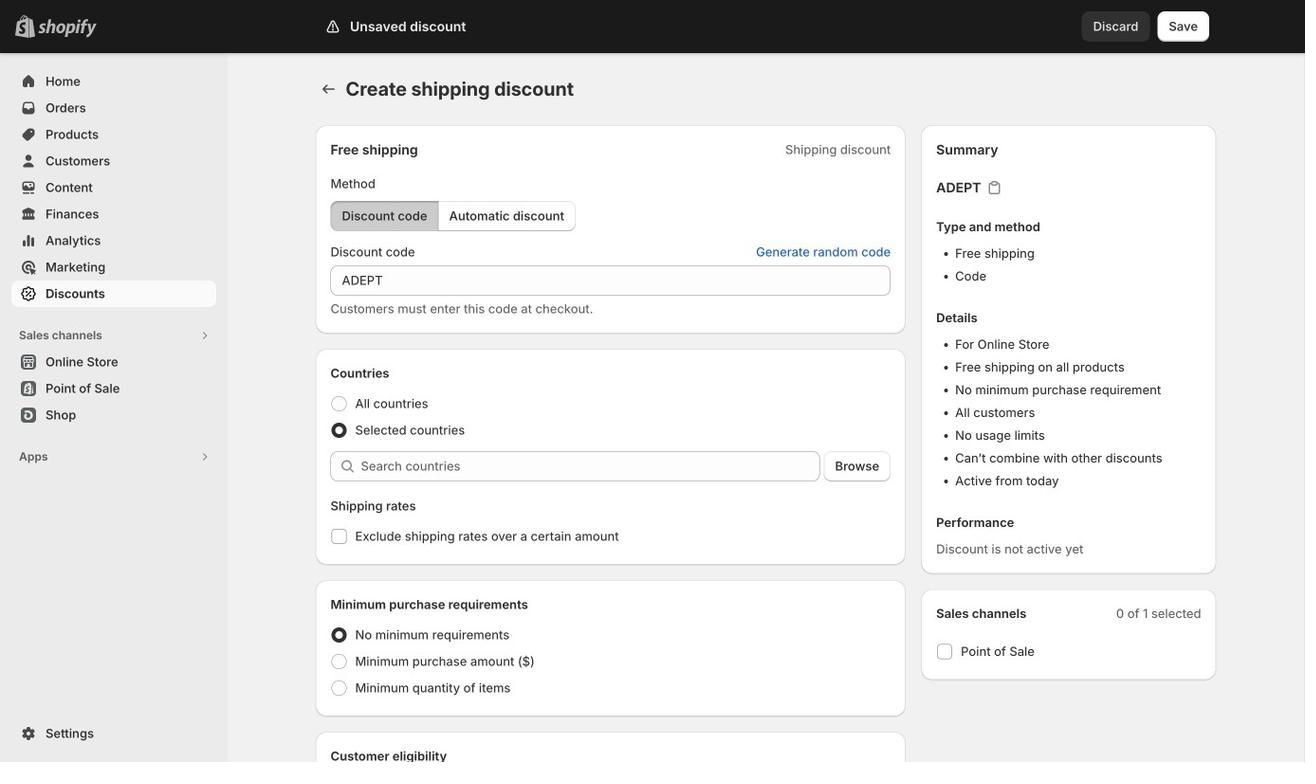 Task type: vqa. For each thing, say whether or not it's contained in the screenshot.
"Collected"
no



Task type: locate. For each thing, give the bounding box(es) containing it.
Search countries text field
[[361, 451, 820, 482]]

shopify image
[[38, 19, 97, 38]]

None text field
[[331, 266, 891, 296]]



